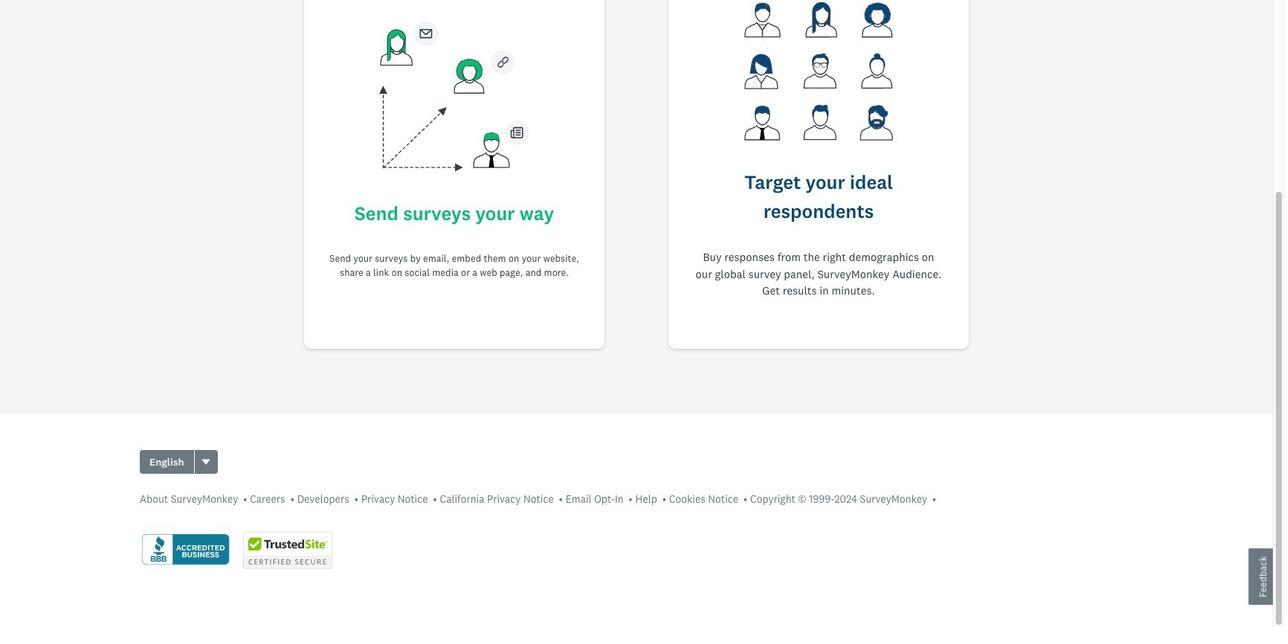 Task type: describe. For each thing, give the bounding box(es) containing it.
click to verify bbb accreditation and to see a bbb report. image
[[140, 533, 231, 568]]

send surveys your way image
[[379, 21, 530, 172]]

trustedsite helps keep you safe from identity theft, credit card fraud, spyware, spam, viruses and online scams image
[[243, 531, 332, 569]]

target your ideal respondents image
[[745, 2, 893, 141]]



Task type: locate. For each thing, give the bounding box(es) containing it.
language dropdown image
[[201, 456, 211, 467], [202, 459, 210, 464]]

group
[[140, 450, 218, 473]]



Task type: vqa. For each thing, say whether or not it's contained in the screenshot.
Language dropdown image
yes



